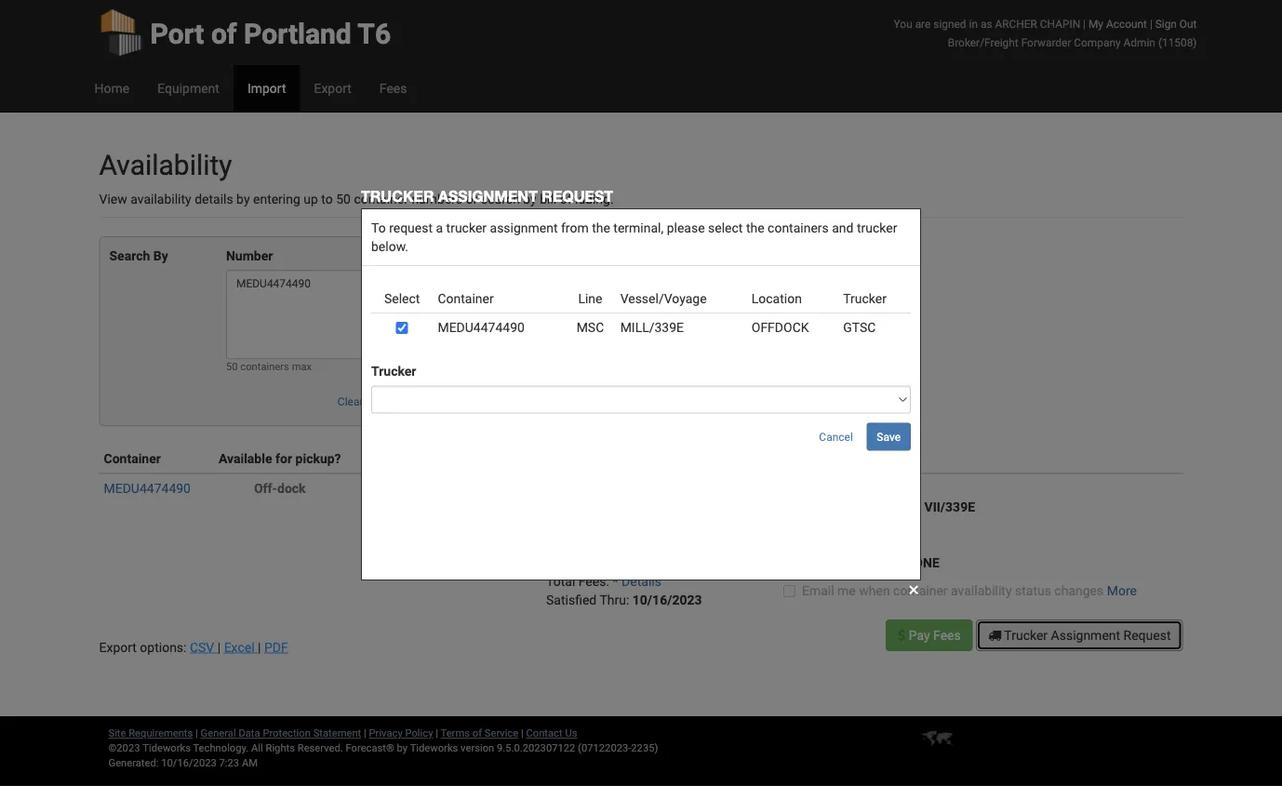 Task type: describe. For each thing, give the bounding box(es) containing it.
technology.
[[193, 742, 249, 755]]

pickup?
[[296, 451, 341, 466]]

my account link
[[1089, 17, 1148, 30]]

or
[[466, 191, 478, 207]]

account
[[1107, 17, 1148, 30]]

0 vertical spatial trucker assignment request
[[361, 188, 614, 205]]

medu4474490 link
[[104, 481, 191, 496]]

fees:
[[579, 574, 610, 589]]

additional
[[784, 451, 844, 466]]

10/16/2023 inside total fees: * details satisfied thru: 10/16/2023
[[633, 593, 702, 608]]

pdf link
[[264, 640, 288, 655]]

excel link
[[224, 640, 258, 655]]

available for pickup?
[[219, 451, 341, 466]]

pdf
[[264, 640, 288, 655]]

broker/freight
[[948, 36, 1019, 49]]

medu4474490
[[104, 481, 191, 496]]

| right csv
[[218, 640, 221, 655]]

are
[[916, 17, 931, 30]]

contact
[[526, 728, 563, 740]]

max
[[292, 361, 312, 373]]

csv
[[190, 640, 214, 655]]

am
[[242, 757, 258, 769]]

*
[[613, 574, 619, 589]]

terms
[[441, 728, 470, 740]]

10/16/2023 inside site requirements | general data protection statement | privacy policy | terms of service | contact us ©2023 tideworks technology. all rights reserved. forecast® by tideworks version 9.5.0.202307122 (07122023-2235) generated: 10/16/2023 7:23 am
[[161, 757, 217, 769]]

0 horizontal spatial request
[[542, 188, 614, 205]]

admin
[[1124, 36, 1156, 49]]

fees
[[934, 628, 961, 643]]

(07122023-
[[578, 742, 632, 755]]

excel
[[224, 640, 255, 655]]

total
[[547, 574, 576, 589]]

tideworks
[[410, 742, 458, 755]]

satisfied
[[547, 593, 597, 608]]

©2023 tideworks
[[108, 742, 191, 755]]

0 vertical spatial availability
[[131, 191, 191, 207]]

port of portland t6
[[150, 17, 391, 50]]

details link
[[622, 574, 662, 589]]

numbers
[[412, 191, 463, 207]]

me
[[838, 583, 856, 599]]

details
[[195, 191, 233, 207]]

chapin
[[1041, 17, 1081, 30]]

in
[[970, 17, 978, 30]]

sign out link
[[1156, 17, 1198, 30]]

| left the my
[[1084, 17, 1086, 30]]

information
[[847, 451, 916, 466]]

1 horizontal spatial availability
[[952, 583, 1012, 599]]

t6
[[358, 17, 391, 50]]

pay fees button
[[887, 620, 974, 652]]

illinois
[[870, 499, 922, 515]]

port of portland t6 link
[[99, 0, 391, 65]]

view availability details by entering up to 50 container numbers or search by bill of lading.
[[99, 191, 614, 207]]

0 vertical spatial 50
[[336, 191, 351, 207]]

csv link
[[190, 640, 218, 655]]

msc
[[839, 499, 867, 515]]

version
[[461, 742, 495, 755]]

trucker assignment request inside button
[[1002, 628, 1172, 643]]

details
[[622, 574, 662, 589]]

(11508)
[[1159, 36, 1198, 49]]

for
[[276, 451, 292, 466]]

search
[[481, 191, 520, 207]]

total fees: * details satisfied thru: 10/16/2023
[[547, 574, 702, 608]]

clear button
[[328, 388, 374, 416]]

dock
[[277, 481, 306, 496]]

options:
[[140, 640, 187, 655]]

signed
[[934, 17, 967, 30]]

0 horizontal spatial trucker
[[361, 188, 434, 205]]

site requirements link
[[108, 728, 193, 740]]

data
[[239, 728, 260, 740]]

sign
[[1156, 17, 1178, 30]]

vii/339e
[[925, 499, 976, 515]]

2 horizontal spatial by
[[524, 191, 537, 207]]



Task type: vqa. For each thing, say whether or not it's contained in the screenshot.
Lading.
yes



Task type: locate. For each thing, give the bounding box(es) containing it.
0 horizontal spatial trucker assignment request
[[361, 188, 614, 205]]

50 left containers
[[226, 361, 238, 373]]

2 vertical spatial of
[[473, 728, 482, 740]]

| up 9.5.0.202307122
[[521, 728, 524, 740]]

contact us link
[[526, 728, 578, 740]]

forwarder
[[1022, 36, 1072, 49]]

containers
[[240, 361, 289, 373]]

by left bill
[[524, 191, 537, 207]]

lading.
[[575, 191, 614, 207]]

clear
[[338, 396, 364, 409]]

requirements
[[129, 728, 193, 740]]

up
[[304, 191, 318, 207]]

1 vertical spatial availability
[[952, 583, 1012, 599]]

1 horizontal spatial of
[[473, 728, 482, 740]]

container right to
[[354, 191, 409, 207]]

1 vertical spatial assignment
[[1052, 628, 1121, 643]]

trucker assignment request
[[361, 188, 614, 205], [1002, 628, 1172, 643]]

container
[[354, 191, 409, 207], [894, 583, 948, 599]]

of right port
[[211, 17, 237, 50]]

changes
[[1055, 583, 1104, 599]]

port
[[150, 17, 204, 50]]

9.5.0.202307122
[[497, 742, 576, 755]]

of up version
[[473, 728, 482, 740]]

out
[[1180, 17, 1198, 30]]

msc illinois vii/339e
[[839, 499, 976, 515]]

request
[[542, 188, 614, 205], [1124, 628, 1172, 643]]

rights
[[266, 742, 295, 755]]

trucker assignment request button
[[977, 620, 1184, 652]]

assignment down changes
[[1052, 628, 1121, 643]]

terms of service link
[[441, 728, 519, 740]]

more link
[[1108, 583, 1138, 599]]

0 horizontal spatial container
[[354, 191, 409, 207]]

0 horizontal spatial assignment
[[438, 188, 538, 205]]

0 vertical spatial trucker
[[361, 188, 434, 205]]

1 vertical spatial of
[[560, 191, 572, 207]]

protection
[[263, 728, 311, 740]]

1 vertical spatial trucker assignment request
[[1002, 628, 1172, 643]]

additional information
[[784, 451, 916, 466]]

of
[[211, 17, 237, 50], [560, 191, 572, 207], [473, 728, 482, 740]]

more
[[1108, 583, 1138, 599]]

0 vertical spatial of
[[211, 17, 237, 50]]

you are signed in as archer chapin | my account | sign out broker/freight forwarder company admin (11508)
[[894, 17, 1198, 49]]

1 vertical spatial 50
[[226, 361, 238, 373]]

export options: csv | excel | pdf
[[99, 640, 288, 655]]

export
[[99, 640, 137, 655]]

1 horizontal spatial assignment
[[1052, 628, 1121, 643]]

company
[[1075, 36, 1122, 49]]

0 horizontal spatial availability
[[131, 191, 191, 207]]

1 horizontal spatial request
[[1124, 628, 1172, 643]]

1 horizontal spatial by
[[397, 742, 408, 755]]

of right bill
[[560, 191, 572, 207]]

50 containers max
[[226, 361, 312, 373]]

10/16/2023 down technology. at bottom
[[161, 757, 217, 769]]

service
[[485, 728, 519, 740]]

0 horizontal spatial of
[[211, 17, 237, 50]]

1 horizontal spatial trucker
[[1005, 628, 1048, 643]]

0 horizontal spatial 50
[[226, 361, 238, 373]]

site requirements | general data protection statement | privacy policy | terms of service | contact us ©2023 tideworks technology. all rights reserved. forecast® by tideworks version 9.5.0.202307122 (07122023-2235) generated: 10/16/2023 7:23 am
[[108, 728, 659, 769]]

1 horizontal spatial container
[[894, 583, 948, 599]]

request right search
[[542, 188, 614, 205]]

request inside button
[[1124, 628, 1172, 643]]

us
[[565, 728, 578, 740]]

1 vertical spatial request
[[1124, 628, 1172, 643]]

all
[[251, 742, 263, 755]]

1 horizontal spatial 10/16/2023
[[633, 593, 702, 608]]

status
[[1016, 583, 1052, 599]]

by right details
[[237, 191, 250, 207]]

1 vertical spatial 10/16/2023
[[161, 757, 217, 769]]

trucker right to
[[361, 188, 434, 205]]

1 vertical spatial trucker
[[1005, 628, 1048, 643]]

general data protection statement link
[[201, 728, 361, 740]]

bill
[[540, 191, 557, 207]]

site
[[108, 728, 126, 740]]

privacy policy link
[[369, 728, 433, 740]]

container down none
[[894, 583, 948, 599]]

policy
[[405, 728, 433, 740]]

availability up "truck" icon
[[952, 583, 1012, 599]]

assignment left bill
[[438, 188, 538, 205]]

by inside site requirements | general data protection statement | privacy policy | terms of service | contact us ©2023 tideworks technology. all rights reserved. forecast® by tideworks version 9.5.0.202307122 (07122023-2235) generated: 10/16/2023 7:23 am
[[397, 742, 408, 755]]

0 horizontal spatial by
[[237, 191, 250, 207]]

assignment inside button
[[1052, 628, 1121, 643]]

trucker
[[361, 188, 434, 205], [1005, 628, 1048, 643]]

by down privacy policy link
[[397, 742, 408, 755]]

search
[[109, 248, 150, 263]]

1 horizontal spatial 50
[[336, 191, 351, 207]]

when
[[860, 583, 891, 599]]

trucker right "truck" icon
[[1005, 628, 1048, 643]]

None checkbox
[[784, 586, 796, 598]]

7:23
[[219, 757, 239, 769]]

privacy
[[369, 728, 403, 740]]

truck image
[[989, 629, 1002, 642]]

availability
[[131, 191, 191, 207], [952, 583, 1012, 599]]

availability down availability
[[131, 191, 191, 207]]

portland
[[244, 17, 352, 50]]

availability
[[99, 148, 232, 182]]

usd image
[[899, 629, 906, 642]]

1 vertical spatial container
[[894, 583, 948, 599]]

forecast®
[[346, 742, 395, 755]]

reserved.
[[298, 742, 343, 755]]

Number text field
[[226, 270, 432, 359]]

| left pdf link
[[258, 640, 261, 655]]

by
[[237, 191, 250, 207], [524, 191, 537, 207], [397, 742, 408, 755]]

0 vertical spatial container
[[354, 191, 409, 207]]

| up tideworks
[[436, 728, 438, 740]]

| left the sign
[[1151, 17, 1153, 30]]

0 vertical spatial 10/16/2023
[[633, 593, 702, 608]]

| left general
[[196, 728, 198, 740]]

archer
[[996, 17, 1038, 30]]

0 vertical spatial assignment
[[438, 188, 538, 205]]

10/16/2023
[[633, 593, 702, 608], [161, 757, 217, 769]]

trucker inside trucker assignment request button
[[1005, 628, 1048, 643]]

you
[[894, 17, 913, 30]]

thru:
[[600, 593, 630, 608]]

50
[[336, 191, 351, 207], [226, 361, 238, 373]]

off-dock
[[254, 481, 306, 496]]

general
[[201, 728, 236, 740]]

statement
[[313, 728, 361, 740]]

entering
[[253, 191, 301, 207]]

generated:
[[108, 757, 159, 769]]

available
[[219, 451, 272, 466]]

request down more
[[1124, 628, 1172, 643]]

| up forecast®
[[364, 728, 367, 740]]

2 horizontal spatial of
[[560, 191, 572, 207]]

0 horizontal spatial 10/16/2023
[[161, 757, 217, 769]]

10/16/2023 down details link
[[633, 593, 702, 608]]

container
[[104, 451, 161, 466]]

50 right to
[[336, 191, 351, 207]]

2235)
[[632, 742, 659, 755]]

pay
[[909, 628, 931, 643]]

0 vertical spatial request
[[542, 188, 614, 205]]

1 horizontal spatial trucker assignment request
[[1002, 628, 1172, 643]]

of inside site requirements | general data protection statement | privacy policy | terms of service | contact us ©2023 tideworks technology. all rights reserved. forecast® by tideworks version 9.5.0.202307122 (07122023-2235) generated: 10/16/2023 7:23 am
[[473, 728, 482, 740]]



